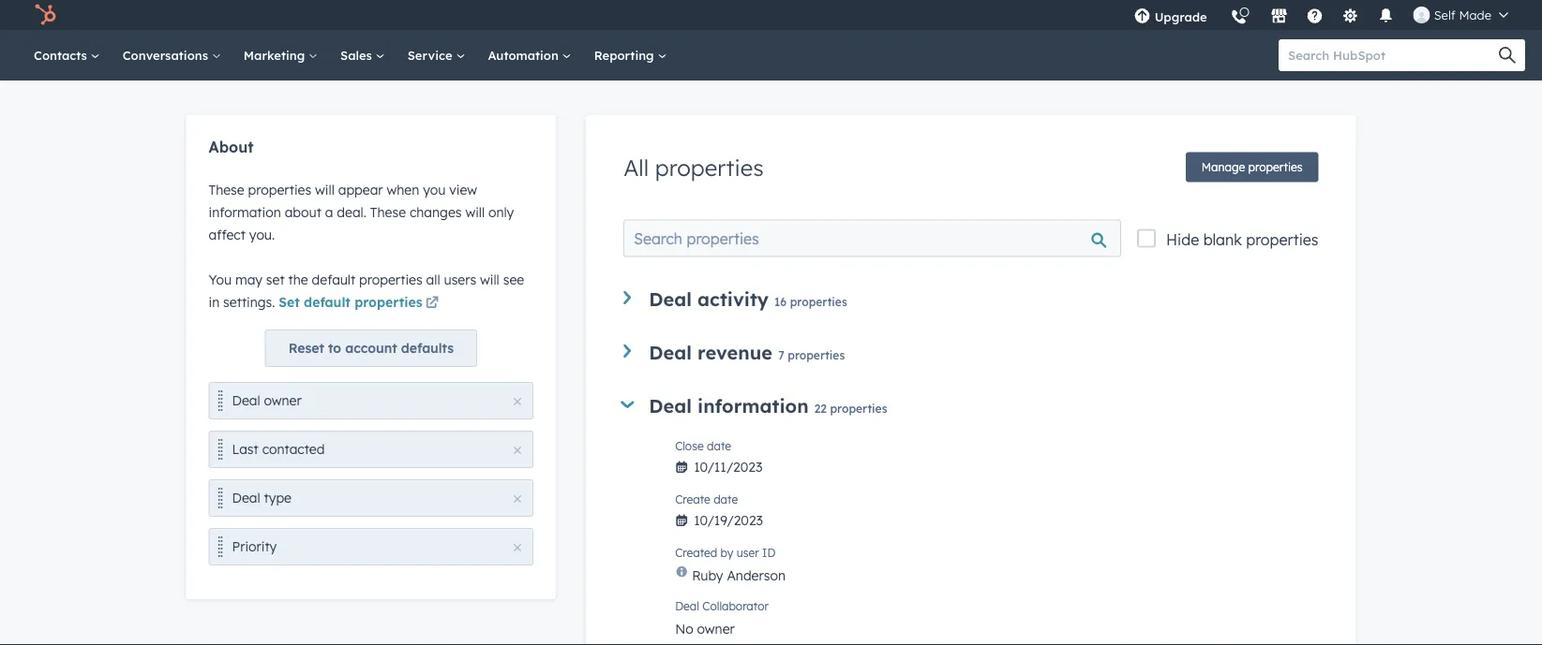 Task type: vqa. For each thing, say whether or not it's contained in the screenshot.
middle Close image
yes



Task type: locate. For each thing, give the bounding box(es) containing it.
0 vertical spatial default
[[312, 271, 355, 288]]

owner up last contacted
[[264, 393, 302, 409]]

help image
[[1307, 8, 1323, 25]]

users
[[444, 271, 476, 288]]

hubspot image
[[34, 4, 56, 26]]

when
[[387, 181, 419, 198]]

reset to account defaults
[[289, 340, 454, 357]]

properties up about
[[248, 181, 311, 198]]

revenue
[[698, 341, 772, 364]]

caret image for deal activity
[[624, 291, 631, 305]]

information
[[209, 204, 281, 220], [698, 394, 809, 418]]

deal up last
[[232, 393, 260, 409]]

ruby
[[692, 567, 723, 584]]

automation
[[488, 47, 562, 63]]

will down view
[[465, 204, 485, 220]]

conversations link
[[111, 30, 232, 81]]

set
[[266, 271, 285, 288]]

default down the
[[304, 294, 351, 310]]

1 vertical spatial close image
[[514, 496, 521, 503]]

deal left type at the bottom of the page
[[232, 490, 260, 507]]

deal right caret icon
[[649, 394, 692, 418]]

caret image for deal revenue
[[624, 344, 631, 358]]

only
[[488, 204, 514, 220]]

appear
[[338, 181, 383, 198]]

priority
[[232, 539, 277, 555]]

search image
[[1499, 47, 1516, 64]]

date right close
[[707, 440, 731, 454]]

2 caret image from the top
[[624, 344, 631, 358]]

conversations
[[123, 47, 212, 63]]

created by user id
[[675, 546, 776, 560]]

calling icon image
[[1231, 9, 1248, 26]]

0 vertical spatial owner
[[264, 393, 302, 409]]

default up set default properties
[[312, 271, 355, 288]]

1 vertical spatial owner
[[697, 621, 735, 637]]

1 vertical spatial these
[[370, 204, 406, 220]]

activity
[[698, 287, 769, 311]]

the
[[288, 271, 308, 288]]

deal for information
[[649, 394, 692, 418]]

manage properties
[[1202, 160, 1303, 174]]

menu
[[1123, 0, 1520, 37]]

1 vertical spatial information
[[698, 394, 809, 418]]

deal collaborator no owner
[[675, 600, 769, 637]]

information down deal revenue 7 properties
[[698, 394, 809, 418]]

view
[[449, 181, 477, 198]]

properties left link opens in a new window image
[[355, 294, 422, 310]]

will up a
[[315, 181, 334, 198]]

create
[[675, 493, 710, 507]]

0 vertical spatial will
[[315, 181, 334, 198]]

Close date text field
[[675, 450, 1319, 480]]

1 caret image from the top
[[624, 291, 631, 305]]

all
[[426, 271, 440, 288]]

reporting
[[594, 47, 658, 63]]

these properties will appear when you view information about a deal. these changes will only affect you.
[[209, 181, 514, 243]]

caret image
[[624, 291, 631, 305], [624, 344, 631, 358]]

deal for revenue
[[649, 341, 692, 364]]

close date
[[675, 440, 731, 454]]

ruby anderson button
[[692, 557, 1319, 588]]

upgrade image
[[1134, 8, 1151, 25]]

deal for collaborator
[[675, 600, 699, 614]]

1 close image from the top
[[514, 398, 521, 406]]

these down when
[[370, 204, 406, 220]]

deal left revenue
[[649, 341, 692, 364]]

about
[[285, 204, 321, 220]]

self
[[1434, 7, 1456, 22]]

will
[[315, 181, 334, 198], [465, 204, 485, 220], [480, 271, 499, 288]]

0 vertical spatial close image
[[514, 398, 521, 406]]

properties inside deal revenue 7 properties
[[788, 348, 845, 362]]

date for create date
[[714, 493, 738, 507]]

0 vertical spatial caret image
[[624, 291, 631, 305]]

in
[[209, 294, 220, 310]]

0 vertical spatial date
[[707, 440, 731, 454]]

service link
[[396, 30, 477, 81]]

these
[[209, 181, 244, 198], [370, 204, 406, 220]]

Search properties search field
[[624, 220, 1121, 257]]

menu containing self made
[[1123, 0, 1520, 37]]

will left see
[[480, 271, 499, 288]]

properties right the 22
[[830, 402, 887, 416]]

affect
[[209, 226, 246, 243]]

properties inside deal activity 16 properties
[[790, 295, 847, 309]]

properties right 7
[[788, 348, 845, 362]]

1 vertical spatial will
[[465, 204, 485, 220]]

no
[[675, 621, 693, 637]]

deal owner
[[232, 393, 302, 409]]

properties inside "deal information 22 properties"
[[830, 402, 887, 416]]

you
[[209, 271, 232, 288]]

sales link
[[329, 30, 396, 81]]

link opens in a new window image
[[426, 297, 439, 310]]

a
[[325, 204, 333, 220]]

close image
[[514, 398, 521, 406], [514, 496, 521, 503], [514, 545, 521, 552]]

set default properties
[[279, 294, 422, 310]]

date right create
[[714, 493, 738, 507]]

properties right 16
[[790, 295, 847, 309]]

2 vertical spatial will
[[480, 271, 499, 288]]

1 horizontal spatial owner
[[697, 621, 735, 637]]

owner down collaborator
[[697, 621, 735, 637]]

properties inside these properties will appear when you view information about a deal. these changes will only affect you.
[[248, 181, 311, 198]]

date
[[707, 440, 731, 454], [714, 493, 738, 507]]

deal inside deal collaborator no owner
[[675, 600, 699, 614]]

2 close image from the top
[[514, 496, 521, 503]]

settings.
[[223, 294, 275, 310]]

to
[[328, 340, 341, 357]]

information up you.
[[209, 204, 281, 220]]

0 horizontal spatial information
[[209, 204, 281, 220]]

1 vertical spatial caret image
[[624, 344, 631, 358]]

owner
[[264, 393, 302, 409], [697, 621, 735, 637]]

id
[[762, 546, 776, 560]]

default
[[312, 271, 355, 288], [304, 294, 351, 310]]

0 vertical spatial information
[[209, 204, 281, 220]]

properties up the 'set default properties' link
[[359, 271, 422, 288]]

close image for owner
[[514, 398, 521, 406]]

deal left activity
[[649, 287, 692, 311]]

notifications image
[[1378, 8, 1395, 25]]

2 vertical spatial close image
[[514, 545, 521, 552]]

marketplaces image
[[1271, 8, 1288, 25]]

deal up no
[[675, 600, 699, 614]]

1 vertical spatial default
[[304, 294, 351, 310]]

properties right the manage
[[1248, 160, 1303, 174]]

0 horizontal spatial these
[[209, 181, 244, 198]]

deal activity 16 properties
[[649, 287, 847, 311]]

0 vertical spatial these
[[209, 181, 244, 198]]

0 horizontal spatial owner
[[264, 393, 302, 409]]

3 close image from the top
[[514, 545, 521, 552]]

deal
[[649, 287, 692, 311], [649, 341, 692, 364], [232, 393, 260, 409], [649, 394, 692, 418], [232, 490, 260, 507], [675, 600, 699, 614]]

these down about in the left of the page
[[209, 181, 244, 198]]

anderson
[[727, 567, 786, 584]]

1 vertical spatial date
[[714, 493, 738, 507]]

you
[[423, 181, 446, 198]]

you.
[[249, 226, 275, 243]]

self made
[[1434, 7, 1492, 22]]



Task type: describe. For each thing, give the bounding box(es) containing it.
marketing
[[244, 47, 308, 63]]

you may set the default properties all users will see in settings.
[[209, 271, 524, 310]]

hide blank properties
[[1166, 230, 1319, 249]]

set
[[279, 294, 300, 310]]

create date
[[675, 493, 738, 507]]

search button
[[1490, 39, 1525, 71]]

close image
[[514, 447, 521, 455]]

settings image
[[1342, 8, 1359, 25]]

type
[[264, 490, 292, 507]]

hide
[[1166, 230, 1199, 249]]

created
[[675, 546, 717, 560]]

deal for type
[[232, 490, 260, 507]]

may
[[235, 271, 262, 288]]

properties inside "link"
[[1248, 160, 1303, 174]]

information inside these properties will appear when you view information about a deal. these changes will only affect you.
[[209, 204, 281, 220]]

manage
[[1202, 160, 1245, 174]]

account
[[345, 340, 397, 357]]

link opens in a new window image
[[426, 292, 439, 315]]

caret image
[[621, 401, 634, 409]]

owner inside deal collaborator no owner
[[697, 621, 735, 637]]

Create date text field
[[675, 504, 1319, 534]]

close
[[675, 440, 704, 454]]

7
[[778, 348, 784, 362]]

about
[[209, 137, 254, 156]]

manage properties link
[[1186, 152, 1319, 182]]

changes
[[410, 204, 462, 220]]

calling icon button
[[1223, 2, 1255, 30]]

automation link
[[477, 30, 583, 81]]

1 horizontal spatial these
[[370, 204, 406, 220]]

user
[[737, 546, 759, 560]]

no owner button
[[675, 611, 1319, 646]]

service
[[407, 47, 456, 63]]

deal type
[[232, 490, 292, 507]]

last contacted
[[232, 441, 325, 458]]

22
[[814, 402, 827, 416]]

ruby anderson
[[692, 567, 786, 584]]

Search HubSpot search field
[[1279, 39, 1508, 71]]

upgrade
[[1155, 9, 1207, 24]]

close image for type
[[514, 496, 521, 503]]

properties right blank at the right top of the page
[[1246, 230, 1319, 249]]

ruby anderson image
[[1413, 7, 1430, 23]]

deal.
[[337, 204, 367, 220]]

contacted
[[262, 441, 325, 458]]

hubspot link
[[22, 4, 70, 26]]

made
[[1459, 7, 1492, 22]]

reset
[[289, 340, 324, 357]]

marketing link
[[232, 30, 329, 81]]

deal for owner
[[232, 393, 260, 409]]

all properties
[[624, 153, 764, 181]]

set default properties link
[[279, 292, 442, 315]]

date for close date
[[707, 440, 731, 454]]

defaults
[[401, 340, 454, 357]]

properties inside you may set the default properties all users will see in settings.
[[359, 271, 422, 288]]

last
[[232, 441, 258, 458]]

blank
[[1203, 230, 1242, 249]]

all
[[624, 153, 649, 181]]

16
[[774, 295, 787, 309]]

reset to account defaults button
[[265, 330, 477, 367]]

deal for activity
[[649, 287, 692, 311]]

1 horizontal spatial information
[[698, 394, 809, 418]]

contacts
[[34, 47, 91, 63]]

collaborator
[[702, 600, 769, 614]]

deal information 22 properties
[[649, 394, 887, 418]]

self made button
[[1402, 0, 1520, 30]]

help button
[[1299, 0, 1331, 30]]

settings link
[[1331, 0, 1370, 30]]

notifications button
[[1370, 0, 1402, 30]]

by
[[721, 546, 733, 560]]

deal revenue 7 properties
[[649, 341, 845, 364]]

sales
[[340, 47, 376, 63]]

default inside you may set the default properties all users will see in settings.
[[312, 271, 355, 288]]

marketplaces button
[[1260, 0, 1299, 30]]

will inside you may set the default properties all users will see in settings.
[[480, 271, 499, 288]]

reporting link
[[583, 30, 678, 81]]

properties right all
[[655, 153, 764, 181]]

contacts link
[[22, 30, 111, 81]]

see
[[503, 271, 524, 288]]



